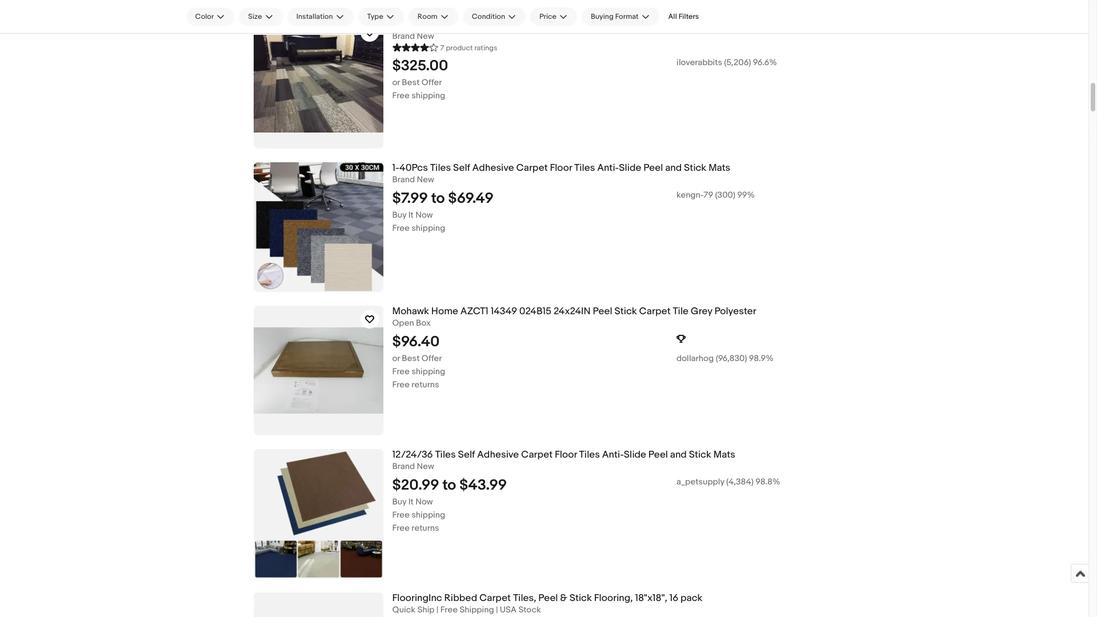 Task type: describe. For each thing, give the bounding box(es) containing it.
installation
[[296, 12, 333, 21]]

open
[[392, 318, 414, 329]]

carpet inside 12/24/36 tiles self adhesive carpet floor tiles anti-slide peel and stick mats brand new
[[521, 449, 553, 461]]

$96.40 or best offer free shipping free returns
[[392, 333, 445, 390]]

more
[[719, 19, 743, 30]]

kengn-79 (300) 99%
[[677, 190, 755, 201]]

mohawk home azct1 14349 024b15 24x24in peel stick carpet tile grey polyester open box
[[392, 306, 757, 329]]

brand inside 1-40pcs tiles self adhesive carpet floor tiles anti-slide peel and stick mats brand new
[[392, 174, 415, 185]]

new left shaw
[[392, 19, 412, 30]]

4.5 out of 5 stars. image
[[392, 42, 438, 52]]

modular
[[550, 19, 587, 30]]

quick
[[392, 605, 416, 615]]

a_petsupply (4,384) 98.8%
[[677, 477, 780, 487]]

new inside 12/24/36 tiles self adhesive carpet floor tiles anti-slide peel and stick mats brand new
[[417, 461, 434, 472]]

98.9%
[[749, 353, 774, 364]]

stick inside 1-40pcs tiles self adhesive carpet floor tiles anti-slide peel and stick mats brand new
[[684, 162, 707, 174]]

iloverabbits
[[677, 57, 722, 68]]

condition
[[472, 12, 505, 21]]

$43.99
[[460, 477, 507, 494]]

or for $325.00
[[392, 77, 400, 88]]

now for $20.99
[[416, 497, 433, 507]]

buying
[[591, 12, 614, 21]]

all filters button
[[664, 7, 704, 26]]

$325.00 or best offer free shipping
[[392, 57, 448, 101]]

silver
[[639, 19, 663, 30]]

12/24/36
[[392, 449, 433, 461]]

1-
[[392, 162, 400, 174]]

room
[[418, 12, 438, 21]]

kengn-
[[677, 190, 704, 201]]

format
[[615, 12, 639, 21]]

16
[[670, 593, 679, 604]]

flooringinc ribbed carpet tiles, peel & stick flooring, 18"x18", 16 pack quick ship | free shipping | usa stock
[[392, 593, 703, 615]]

adhesive inside 1-40pcs tiles self adhesive carpet floor tiles anti-slide peel and stick mats brand new
[[472, 162, 514, 174]]

a_petsupply
[[677, 477, 725, 487]]

buy for $7.99
[[392, 210, 407, 221]]

it for $20.99
[[409, 497, 414, 507]]

new shaw brand carpet tile planks modular gray black silver 270 sq ft or more link
[[392, 19, 961, 31]]

size
[[248, 12, 262, 21]]

carpet inside 1-40pcs tiles self adhesive carpet floor tiles anti-slide peel and stick mats brand new
[[516, 162, 548, 174]]

free inside $7.99 to $69.49 buy it now free shipping
[[392, 223, 410, 234]]

flooringinc
[[392, 593, 442, 604]]

7 product ratings
[[440, 43, 498, 52]]

98.8%
[[756, 477, 780, 487]]

shipping inside $20.99 to $43.99 buy it now free shipping free returns
[[412, 510, 445, 521]]

mohawk home azct1 14349 024b15 24x24in peel stick carpet tile grey polyester image
[[253, 306, 383, 436]]

024b15
[[519, 306, 552, 317]]

peel inside 12/24/36 tiles self adhesive carpet floor tiles anti-slide peel and stick mats brand new
[[649, 449, 668, 461]]

self inside 12/24/36 tiles self adhesive carpet floor tiles anti-slide peel and stick mats brand new
[[458, 449, 475, 461]]

pack
[[681, 593, 703, 604]]

top rated plus image
[[677, 334, 686, 344]]

color button
[[186, 7, 235, 26]]

buying format button
[[582, 7, 659, 26]]

ribbed
[[444, 593, 477, 604]]

stick inside 12/24/36 tiles self adhesive carpet floor tiles anti-slide peel and stick mats brand new
[[689, 449, 712, 461]]

mats inside 12/24/36 tiles self adhesive carpet floor tiles anti-slide peel and stick mats brand new
[[714, 449, 736, 461]]

best for $96.40
[[402, 353, 420, 364]]

(96,830)
[[716, 353, 747, 364]]

mohawk
[[392, 306, 429, 317]]

18"x18",
[[635, 593, 667, 604]]

7
[[440, 43, 444, 52]]

12/24/36 tiles self adhesive carpet floor tiles anti-slide peel and stick mats image
[[253, 449, 383, 579]]

270
[[665, 19, 682, 30]]

floor inside 12/24/36 tiles self adhesive carpet floor tiles anti-slide peel and stick mats brand new
[[555, 449, 577, 461]]

home
[[431, 306, 458, 317]]

dollarhog
[[677, 353, 714, 364]]

filters
[[679, 12, 699, 21]]

polyester
[[715, 306, 757, 317]]

color
[[195, 12, 214, 21]]

type button
[[358, 7, 404, 26]]

sq
[[684, 19, 695, 30]]

stock
[[519, 605, 541, 615]]

adhesive inside 12/24/36 tiles self adhesive carpet floor tiles anti-slide peel and stick mats brand new
[[477, 449, 519, 461]]

price
[[540, 12, 557, 21]]

shipping
[[460, 605, 494, 615]]

shaw
[[414, 19, 438, 30]]

1-40pcs tiles self adhesive carpet floor tiles anti-slide peel and stick mats brand new
[[392, 162, 731, 185]]

new down shaw
[[417, 31, 434, 42]]

buying format
[[591, 12, 639, 21]]

room button
[[409, 7, 458, 26]]

installation button
[[287, 7, 354, 26]]

flooring,
[[594, 593, 633, 604]]

offer for $96.40
[[422, 353, 442, 364]]

all
[[668, 12, 677, 21]]

(300)
[[715, 190, 736, 201]]

flooringinc ribbed carpet tiles, peel & stick flooring, 18"x18", 16 pack link
[[392, 593, 961, 605]]

buy for $20.99
[[392, 497, 407, 507]]

tiles,
[[513, 593, 536, 604]]

mohawk home azct1 14349 024b15 24x24in peel stick carpet tile grey polyester link
[[392, 306, 961, 318]]

&
[[560, 593, 567, 604]]

planks
[[520, 19, 548, 30]]

shipping inside $325.00 or best offer free shipping
[[412, 90, 445, 101]]

stick inside flooringinc ribbed carpet tiles, peel & stick flooring, 18"x18", 16 pack quick ship | free shipping | usa stock
[[570, 593, 592, 604]]

size button
[[239, 7, 283, 26]]

79
[[704, 190, 713, 201]]

and inside 12/24/36 tiles self adhesive carpet floor tiles anti-slide peel and stick mats brand new
[[670, 449, 687, 461]]

price button
[[530, 7, 577, 26]]



Task type: vqa. For each thing, say whether or not it's contained in the screenshot.
See to the bottom
no



Task type: locate. For each thing, give the bounding box(es) containing it.
best inside $325.00 or best offer free shipping
[[402, 77, 420, 88]]

1 shipping from the top
[[412, 90, 445, 101]]

2 offer from the top
[[422, 353, 442, 364]]

usa
[[500, 605, 517, 615]]

azct1
[[461, 306, 489, 317]]

1 vertical spatial now
[[416, 497, 433, 507]]

1 offer from the top
[[422, 77, 442, 88]]

it inside $7.99 to $69.49 buy it now free shipping
[[409, 210, 414, 221]]

0 vertical spatial slide
[[619, 162, 642, 174]]

buy
[[392, 210, 407, 221], [392, 497, 407, 507]]

1 vertical spatial returns
[[412, 523, 439, 534]]

returns down $20.99
[[412, 523, 439, 534]]

iloverabbits (5,206) 96.6%
[[677, 57, 777, 68]]

returns
[[412, 379, 439, 390], [412, 523, 439, 534]]

2 or from the top
[[392, 353, 400, 364]]

buy inside $7.99 to $69.49 buy it now free shipping
[[392, 210, 407, 221]]

self up $43.99
[[458, 449, 475, 461]]

2 buy from the top
[[392, 497, 407, 507]]

0 vertical spatial anti-
[[597, 162, 619, 174]]

brand up '7 product ratings' link
[[440, 19, 466, 30]]

(5,206)
[[724, 57, 751, 68]]

1 vertical spatial and
[[670, 449, 687, 461]]

now down $20.99
[[416, 497, 433, 507]]

or inside $325.00 or best offer free shipping
[[392, 77, 400, 88]]

0 vertical spatial mats
[[709, 162, 731, 174]]

12/24/36 tiles self adhesive carpet floor tiles anti-slide peel and stick mats brand new
[[392, 449, 736, 472]]

offer for $325.00
[[422, 77, 442, 88]]

best down the $325.00
[[402, 77, 420, 88]]

$20.99
[[392, 477, 439, 494]]

$7.99
[[392, 190, 428, 207]]

now
[[416, 210, 433, 221], [416, 497, 433, 507]]

new shaw brand carpet tile planks modular gray black silver 270 sq ft or more brand new
[[392, 19, 743, 42]]

tile
[[502, 19, 517, 30], [673, 306, 689, 317]]

and up a_petsupply
[[670, 449, 687, 461]]

1 it from the top
[[409, 210, 414, 221]]

returns down $96.40
[[412, 379, 439, 390]]

1 vertical spatial adhesive
[[477, 449, 519, 461]]

best down $96.40
[[402, 353, 420, 364]]

7 product ratings link
[[392, 42, 498, 52]]

0 vertical spatial offer
[[422, 77, 442, 88]]

$325.00
[[392, 57, 448, 75]]

and up kengn-
[[665, 162, 682, 174]]

3 shipping from the top
[[412, 366, 445, 377]]

offer down $96.40
[[422, 353, 442, 364]]

it for $7.99
[[409, 210, 414, 221]]

99%
[[737, 190, 755, 201]]

2 now from the top
[[416, 497, 433, 507]]

floor
[[550, 162, 572, 174], [555, 449, 577, 461]]

1 vertical spatial self
[[458, 449, 475, 461]]

0 vertical spatial tile
[[502, 19, 517, 30]]

buy down $7.99
[[392, 210, 407, 221]]

free inside $325.00 or best offer free shipping
[[392, 90, 410, 101]]

peel inside 1-40pcs tiles self adhesive carpet floor tiles anti-slide peel and stick mats brand new
[[644, 162, 663, 174]]

1 buy from the top
[[392, 210, 407, 221]]

condition button
[[463, 7, 526, 26]]

14349
[[491, 306, 517, 317]]

slide inside 12/24/36 tiles self adhesive carpet floor tiles anti-slide peel and stick mats brand new
[[624, 449, 646, 461]]

it down $7.99
[[409, 210, 414, 221]]

ship
[[418, 605, 435, 615]]

mats inside 1-40pcs tiles self adhesive carpet floor tiles anti-slide peel and stick mats brand new
[[709, 162, 731, 174]]

box
[[416, 318, 431, 329]]

or down $96.40
[[392, 353, 400, 364]]

$7.99 to $69.49 buy it now free shipping
[[392, 190, 494, 234]]

it inside $20.99 to $43.99 buy it now free shipping free returns
[[409, 497, 414, 507]]

1 now from the top
[[416, 210, 433, 221]]

or for $96.40
[[392, 353, 400, 364]]

1-40pcs tiles self adhesive carpet floor tiles anti-slide peel and stick mats image
[[253, 162, 383, 292]]

0 vertical spatial floor
[[550, 162, 572, 174]]

carpet inside flooringinc ribbed carpet tiles, peel & stick flooring, 18"x18", 16 pack quick ship | free shipping | usa stock
[[480, 593, 511, 604]]

1 vertical spatial floor
[[555, 449, 577, 461]]

2 it from the top
[[409, 497, 414, 507]]

offer
[[422, 77, 442, 88], [422, 353, 442, 364]]

adhesive
[[472, 162, 514, 174], [477, 449, 519, 461]]

0 vertical spatial buy
[[392, 210, 407, 221]]

tile inside new shaw brand carpet tile planks modular gray black silver 270 sq ft or more brand new
[[502, 19, 517, 30]]

now inside $7.99 to $69.49 buy it now free shipping
[[416, 210, 433, 221]]

returns inside $20.99 to $43.99 buy it now free shipping free returns
[[412, 523, 439, 534]]

$96.40
[[392, 333, 440, 351]]

12/24/36 tiles self adhesive carpet floor tiles anti-slide peel and stick mats link
[[392, 449, 961, 461]]

shipping down $96.40
[[412, 366, 445, 377]]

1 vertical spatial slide
[[624, 449, 646, 461]]

ft
[[697, 19, 704, 30]]

floor inside 1-40pcs tiles self adhesive carpet floor tiles anti-slide peel and stick mats brand new
[[550, 162, 572, 174]]

to for $20.99
[[443, 477, 456, 494]]

to inside $20.99 to $43.99 buy it now free shipping free returns
[[443, 477, 456, 494]]

1 | from the left
[[437, 605, 439, 615]]

or down the $325.00
[[392, 77, 400, 88]]

0 vertical spatial adhesive
[[472, 162, 514, 174]]

new shaw brand carpet tile planks modular gray black silver 270 sq ft or more image
[[253, 19, 383, 149]]

(4,384)
[[727, 477, 754, 487]]

carpet inside new shaw brand carpet tile planks modular gray black silver 270 sq ft or more brand new
[[468, 19, 500, 30]]

type
[[367, 12, 383, 21]]

mats up 'a_petsupply (4,384) 98.8%' at the bottom right of the page
[[714, 449, 736, 461]]

shipping down $20.99
[[412, 510, 445, 521]]

to right $20.99
[[443, 477, 456, 494]]

stick up a_petsupply
[[689, 449, 712, 461]]

stick right the &
[[570, 593, 592, 604]]

tiles
[[430, 162, 451, 174], [574, 162, 595, 174], [435, 449, 456, 461], [579, 449, 600, 461]]

adhesive up the "$69.49"
[[472, 162, 514, 174]]

| left "usa" at the left of the page
[[496, 605, 498, 615]]

free inside flooringinc ribbed carpet tiles, peel & stick flooring, 18"x18", 16 pack quick ship | free shipping | usa stock
[[440, 605, 458, 615]]

to for $7.99
[[431, 190, 445, 207]]

1 vertical spatial to
[[443, 477, 456, 494]]

or
[[706, 19, 717, 30]]

anti- inside 1-40pcs tiles self adhesive carpet floor tiles anti-slide peel and stick mats brand new
[[597, 162, 619, 174]]

tile left grey
[[673, 306, 689, 317]]

1 vertical spatial buy
[[392, 497, 407, 507]]

1-40pcs tiles self adhesive carpet floor tiles anti-slide peel and stick mats link
[[392, 162, 961, 174]]

shipping inside $96.40 or best offer free shipping free returns
[[412, 366, 445, 377]]

carpet inside mohawk home azct1 14349 024b15 24x24in peel stick carpet tile grey polyester open box
[[639, 306, 671, 317]]

new down 12/24/36
[[417, 461, 434, 472]]

shipping down the $325.00
[[412, 90, 445, 101]]

it down $20.99
[[409, 497, 414, 507]]

tile left planks
[[502, 19, 517, 30]]

mats
[[709, 162, 731, 174], [714, 449, 736, 461]]

$20.99 to $43.99 buy it now free shipping free returns
[[392, 477, 507, 534]]

1 vertical spatial tile
[[673, 306, 689, 317]]

0 vertical spatial now
[[416, 210, 433, 221]]

grey
[[691, 306, 712, 317]]

|
[[437, 605, 439, 615], [496, 605, 498, 615]]

best
[[402, 77, 420, 88], [402, 353, 420, 364]]

peel
[[644, 162, 663, 174], [593, 306, 612, 317], [649, 449, 668, 461], [539, 593, 558, 604]]

black
[[612, 19, 637, 30]]

4 shipping from the top
[[412, 510, 445, 521]]

0 horizontal spatial |
[[437, 605, 439, 615]]

40pcs
[[400, 162, 428, 174]]

buy down $20.99
[[392, 497, 407, 507]]

adhesive up $43.99
[[477, 449, 519, 461]]

shipping
[[412, 90, 445, 101], [412, 223, 445, 234], [412, 366, 445, 377], [412, 510, 445, 521]]

stick up kengn-
[[684, 162, 707, 174]]

best inside $96.40 or best offer free shipping free returns
[[402, 353, 420, 364]]

brand down 12/24/36
[[392, 461, 415, 472]]

1 horizontal spatial |
[[496, 605, 498, 615]]

to inside $7.99 to $69.49 buy it now free shipping
[[431, 190, 445, 207]]

new inside 1-40pcs tiles self adhesive carpet floor tiles anti-slide peel and stick mats brand new
[[417, 174, 434, 185]]

returns inside $96.40 or best offer free shipping free returns
[[412, 379, 439, 390]]

slide inside 1-40pcs tiles self adhesive carpet floor tiles anti-slide peel and stick mats brand new
[[619, 162, 642, 174]]

now inside $20.99 to $43.99 buy it now free shipping free returns
[[416, 497, 433, 507]]

offer inside $96.40 or best offer free shipping free returns
[[422, 353, 442, 364]]

ratings
[[475, 43, 498, 52]]

2 shipping from the top
[[412, 223, 445, 234]]

mats up the kengn-79 (300) 99%
[[709, 162, 731, 174]]

or
[[392, 77, 400, 88], [392, 353, 400, 364]]

1 vertical spatial anti-
[[602, 449, 624, 461]]

0 vertical spatial self
[[453, 162, 470, 174]]

0 vertical spatial or
[[392, 77, 400, 88]]

96.6%
[[753, 57, 777, 68]]

self inside 1-40pcs tiles self adhesive carpet floor tiles anti-slide peel and stick mats brand new
[[453, 162, 470, 174]]

tile inside mohawk home azct1 14349 024b15 24x24in peel stick carpet tile grey polyester open box
[[673, 306, 689, 317]]

brand down shaw
[[392, 31, 415, 42]]

anti-
[[597, 162, 619, 174], [602, 449, 624, 461]]

or inside $96.40 or best offer free shipping free returns
[[392, 353, 400, 364]]

2 best from the top
[[402, 353, 420, 364]]

peel inside mohawk home azct1 14349 024b15 24x24in peel stick carpet tile grey polyester open box
[[593, 306, 612, 317]]

1 vertical spatial best
[[402, 353, 420, 364]]

shipping down $7.99
[[412, 223, 445, 234]]

to right $7.99
[[431, 190, 445, 207]]

shipping inside $7.99 to $69.49 buy it now free shipping
[[412, 223, 445, 234]]

0 vertical spatial returns
[[412, 379, 439, 390]]

1 horizontal spatial tile
[[673, 306, 689, 317]]

best for $325.00
[[402, 77, 420, 88]]

| right the ship
[[437, 605, 439, 615]]

24x24in
[[554, 306, 591, 317]]

0 horizontal spatial tile
[[502, 19, 517, 30]]

stick inside mohawk home azct1 14349 024b15 24x24in peel stick carpet tile grey polyester open box
[[615, 306, 637, 317]]

free
[[392, 90, 410, 101], [392, 223, 410, 234], [392, 366, 410, 377], [392, 379, 410, 390], [392, 510, 410, 521], [392, 523, 410, 534], [440, 605, 458, 615]]

$69.49
[[448, 190, 494, 207]]

peel inside flooringinc ribbed carpet tiles, peel & stick flooring, 18"x18", 16 pack quick ship | free shipping | usa stock
[[539, 593, 558, 604]]

to
[[431, 190, 445, 207], [443, 477, 456, 494]]

0 vertical spatial it
[[409, 210, 414, 221]]

gray
[[589, 19, 610, 30]]

carpet
[[468, 19, 500, 30], [516, 162, 548, 174], [639, 306, 671, 317], [521, 449, 553, 461], [480, 593, 511, 604]]

anti- inside 12/24/36 tiles self adhesive carpet floor tiles anti-slide peel and stick mats brand new
[[602, 449, 624, 461]]

now for $7.99
[[416, 210, 433, 221]]

now down $7.99
[[416, 210, 433, 221]]

1 returns from the top
[[412, 379, 439, 390]]

buy inside $20.99 to $43.99 buy it now free shipping free returns
[[392, 497, 407, 507]]

self
[[453, 162, 470, 174], [458, 449, 475, 461]]

offer inside $325.00 or best offer free shipping
[[422, 77, 442, 88]]

1 vertical spatial offer
[[422, 353, 442, 364]]

1 vertical spatial it
[[409, 497, 414, 507]]

1 best from the top
[[402, 77, 420, 88]]

new
[[392, 19, 412, 30], [417, 31, 434, 42], [417, 174, 434, 185], [417, 461, 434, 472]]

brand inside 12/24/36 tiles self adhesive carpet floor tiles anti-slide peel and stick mats brand new
[[392, 461, 415, 472]]

offer down the $325.00
[[422, 77, 442, 88]]

0 vertical spatial and
[[665, 162, 682, 174]]

2 returns from the top
[[412, 523, 439, 534]]

brand down 1-
[[392, 174, 415, 185]]

self up the "$69.49"
[[453, 162, 470, 174]]

product
[[446, 43, 473, 52]]

all filters
[[668, 12, 699, 21]]

dollarhog (96,830) 98.9%
[[677, 353, 774, 364]]

2 | from the left
[[496, 605, 498, 615]]

1 vertical spatial or
[[392, 353, 400, 364]]

brand
[[440, 19, 466, 30], [392, 31, 415, 42], [392, 174, 415, 185], [392, 461, 415, 472]]

0 vertical spatial to
[[431, 190, 445, 207]]

slide
[[619, 162, 642, 174], [624, 449, 646, 461]]

and inside 1-40pcs tiles self adhesive carpet floor tiles anti-slide peel and stick mats brand new
[[665, 162, 682, 174]]

1 vertical spatial mats
[[714, 449, 736, 461]]

1 or from the top
[[392, 77, 400, 88]]

stick right 24x24in
[[615, 306, 637, 317]]

0 vertical spatial best
[[402, 77, 420, 88]]

new down the 40pcs
[[417, 174, 434, 185]]



